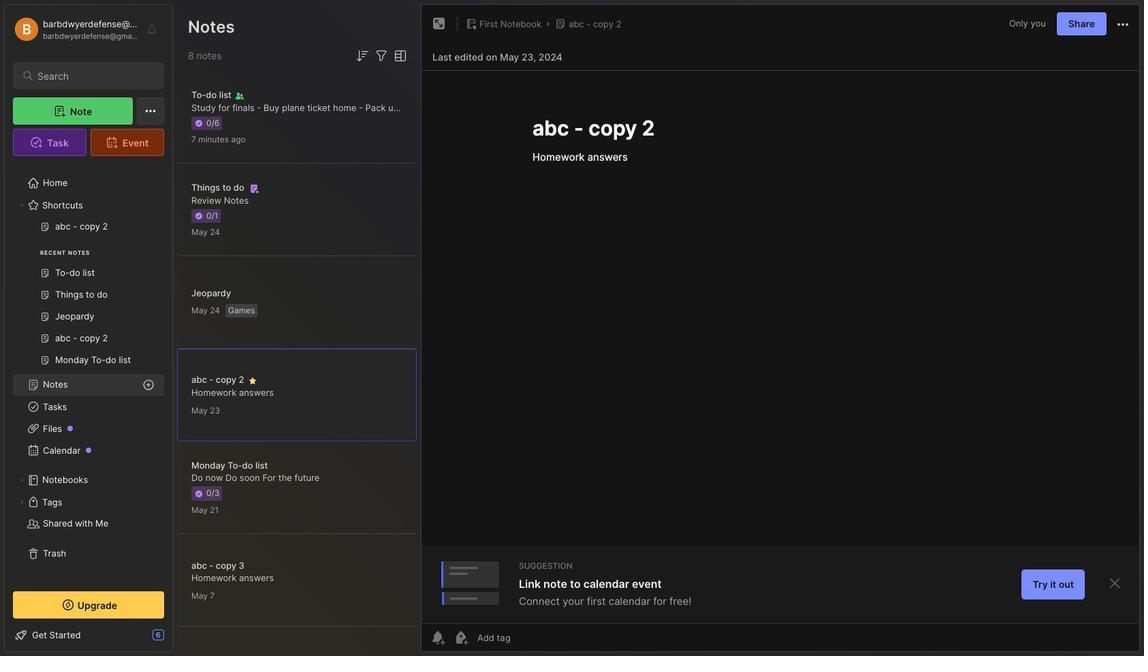 Task type: locate. For each thing, give the bounding box(es) containing it.
expand note image
[[431, 16, 448, 32]]

group inside main element
[[13, 216, 164, 379]]

None search field
[[37, 67, 152, 84]]

more actions image
[[1115, 16, 1132, 33]]

Note Editor text field
[[422, 70, 1140, 546]]

group
[[13, 216, 164, 379]]

tree
[[5, 164, 172, 579]]

More actions field
[[1115, 15, 1132, 33]]

Sort options field
[[354, 48, 371, 64]]

add a reminder image
[[430, 629, 446, 646]]

none search field inside main element
[[37, 67, 152, 84]]

main element
[[0, 0, 177, 656]]



Task type: describe. For each thing, give the bounding box(es) containing it.
Add filters field
[[373, 48, 390, 64]]

Help and Learning task checklist field
[[5, 624, 172, 646]]

Search text field
[[37, 69, 152, 82]]

note window element
[[421, 4, 1140, 655]]

Account field
[[13, 16, 139, 43]]

add filters image
[[373, 48, 390, 64]]

View options field
[[390, 48, 409, 64]]

expand tags image
[[18, 498, 26, 506]]

add tag image
[[453, 629, 469, 646]]

tree inside main element
[[5, 164, 172, 579]]

Add tag field
[[476, 632, 579, 644]]

click to collapse image
[[172, 631, 182, 647]]

expand notebooks image
[[18, 476, 26, 484]]



Task type: vqa. For each thing, say whether or not it's contained in the screenshot.
Search text box
yes



